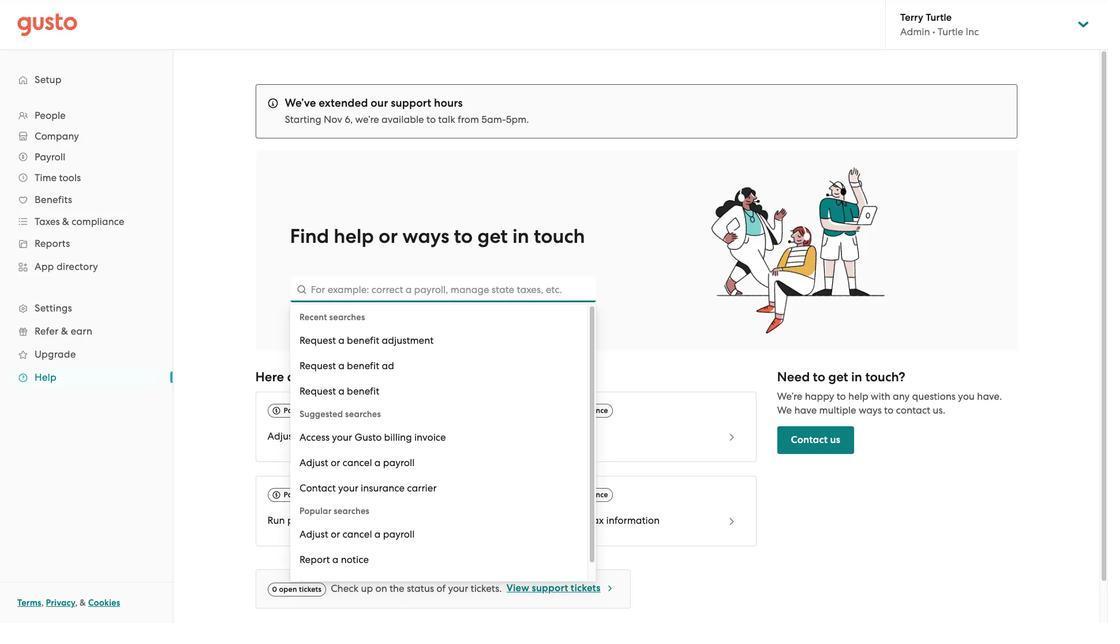 Task type: describe. For each thing, give the bounding box(es) containing it.
0 horizontal spatial help
[[334, 225, 374, 248]]

refer
[[35, 326, 59, 337]]

we've extended our support hours
[[285, 96, 463, 110]]

from
[[458, 114, 479, 125]]

to up multiple
[[837, 391, 846, 403]]

with
[[871, 391, 891, 403]]

0 vertical spatial in
[[513, 225, 529, 248]]

taxes & compliance inside dropdown button
[[35, 216, 124, 227]]

reports link
[[12, 233, 161, 254]]

we've extended our support hours alert
[[255, 84, 1018, 139]]

tickets for view support tickets
[[571, 583, 601, 595]]

suggested searches
[[300, 409, 381, 420]]

gusto navigation element
[[0, 50, 173, 408]]

billing
[[384, 432, 412, 443]]

5am
[[482, 114, 502, 125]]

touch
[[534, 225, 585, 248]]

open
[[279, 585, 297, 594]]

check up on the status of your tickets.
[[331, 583, 502, 595]]

contact us button
[[777, 427, 855, 454]]

suggested
[[300, 409, 343, 420]]

view support tickets link
[[507, 582, 615, 597]]

we've
[[285, 96, 316, 110]]

run payroll inside button
[[300, 580, 351, 591]]

contact for contact us
[[791, 434, 828, 446]]

1 vertical spatial turtle
[[938, 26, 964, 38]]

up
[[361, 583, 373, 595]]

5pm
[[506, 114, 527, 125]]

we
[[777, 405, 792, 416]]

help link
[[12, 367, 161, 388]]

terry turtle admin • turtle inc
[[901, 12, 979, 38]]

request a benefit adjustment
[[300, 335, 434, 346]]

help inside need to get in touch? we're happy to help with any questions you have. we have multiple ways to contact us.
[[849, 391, 869, 403]]

actions
[[400, 370, 444, 385]]

app
[[35, 261, 54, 273]]

state
[[564, 515, 587, 527]]

request a benefit button
[[290, 379, 588, 404]]

gusto
[[355, 432, 382, 443]]

•
[[933, 26, 936, 38]]

of
[[437, 583, 446, 595]]

find
[[290, 225, 329, 248]]

request for request a benefit adjustment
[[300, 335, 336, 346]]

setup
[[35, 74, 62, 85]]

ad
[[382, 360, 394, 372]]

questions
[[913, 391, 956, 403]]

adjust or cancel a payroll for first adjust or cancel a payroll button from the top of the search-bar options list box
[[300, 457, 415, 469]]

suggested searches group
[[290, 404, 588, 501]]

report inside button
[[300, 554, 330, 566]]

cookies button
[[88, 596, 120, 610]]

terms
[[17, 598, 41, 609]]

benefits
[[35, 194, 72, 206]]

payroll for run
[[284, 491, 308, 500]]

contact your insurance carrier
[[300, 483, 437, 494]]

touch?
[[866, 370, 906, 385]]

starting
[[285, 114, 321, 125]]

report a notice inside button
[[300, 554, 369, 566]]

searches for cancel
[[334, 506, 370, 517]]

information
[[607, 515, 660, 527]]

taxes for manage
[[539, 491, 559, 500]]

you
[[958, 391, 975, 403]]

privacy link
[[46, 598, 75, 609]]

taxes & compliance button
[[12, 211, 161, 232]]

1 horizontal spatial report a notice
[[523, 431, 592, 442]]

0
[[272, 585, 277, 594]]

For example: correct a payroll, manage state taxes, etc. field
[[290, 277, 596, 303]]

recent searches
[[300, 312, 365, 323]]

taxes & compliance for report
[[539, 407, 608, 415]]

refer & earn link
[[12, 321, 161, 342]]

time tools button
[[12, 167, 161, 188]]

searches for gusto
[[345, 409, 381, 420]]

in inside need to get in touch? we're happy to help with any questions you have. we have multiple ways to contact us.
[[852, 370, 863, 385]]

talk
[[438, 114, 455, 125]]

request for request a benefit ad
[[300, 360, 336, 372]]

0 vertical spatial cancel
[[311, 431, 340, 442]]

run payroll button
[[290, 573, 588, 598]]

0 horizontal spatial ways
[[403, 225, 449, 248]]

benefits link
[[12, 189, 161, 210]]

here are some common actions
[[255, 370, 444, 385]]

to up for example: correct a payroll, manage state taxes, etc. field
[[454, 225, 473, 248]]

common
[[345, 370, 397, 385]]

have.
[[978, 391, 1002, 403]]

manage state tax information
[[523, 515, 660, 527]]

company button
[[12, 126, 161, 147]]

multiple
[[820, 405, 857, 416]]

people button
[[12, 105, 161, 126]]

view support tickets
[[507, 583, 601, 595]]

upgrade link
[[12, 344, 161, 365]]

app directory link
[[12, 256, 161, 277]]

need to get in touch? we're happy to help with any questions you have. we have multiple ways to contact us.
[[777, 370, 1002, 416]]

0 vertical spatial run
[[268, 515, 285, 527]]

starting nov 6, we're available to talk from 5am - 5pm .
[[285, 114, 529, 125]]

.
[[527, 114, 529, 125]]

home image
[[17, 13, 77, 36]]

to down with
[[885, 405, 894, 416]]

payroll for adjust
[[284, 407, 308, 415]]

admin
[[901, 26, 930, 38]]

cookies
[[88, 598, 120, 609]]

popular
[[300, 506, 332, 517]]

your for contact
[[338, 483, 358, 494]]

need
[[777, 370, 810, 385]]

the
[[390, 583, 405, 595]]

hours
[[434, 96, 463, 110]]

2 , from the left
[[75, 598, 78, 609]]

tools
[[59, 172, 81, 184]]

taxes inside dropdown button
[[35, 216, 60, 227]]

extended
[[319, 96, 368, 110]]

to up happy at right bottom
[[813, 370, 826, 385]]

get inside need to get in touch? we're happy to help with any questions you have. we have multiple ways to contact us.
[[829, 370, 849, 385]]

searches for benefit
[[329, 312, 365, 323]]

adjustment
[[382, 335, 434, 346]]

cancel for 1st adjust or cancel a payroll button from the bottom of the search-bar options list box
[[343, 529, 372, 540]]

benefit for adjustment
[[347, 335, 380, 346]]

contact
[[896, 405, 931, 416]]

benefit for ad
[[347, 360, 380, 372]]

compliance inside dropdown button
[[72, 216, 124, 227]]

search-bar options list box
[[290, 305, 588, 600]]

2 adjust or cancel a payroll button from the top
[[290, 522, 588, 547]]

setup link
[[12, 69, 161, 90]]



Task type: locate. For each thing, give the bounding box(es) containing it.
1 vertical spatial run payroll
[[300, 580, 351, 591]]

contact for contact your insurance carrier
[[300, 483, 336, 494]]

to inside "we've extended our support hours" alert
[[427, 114, 436, 125]]

2 vertical spatial request
[[300, 386, 336, 397]]

adjust for 1st adjust or cancel a payroll button from the bottom of the search-bar options list box
[[300, 529, 328, 540]]

request a benefit ad
[[300, 360, 394, 372]]

adjust left access
[[268, 431, 296, 442]]

payroll
[[35, 151, 65, 163], [284, 407, 308, 415], [284, 491, 308, 500]]

have
[[795, 405, 817, 416]]

help
[[35, 372, 57, 383]]

to left talk
[[427, 114, 436, 125]]

searches up request a benefit adjustment
[[329, 312, 365, 323]]

1 horizontal spatial tickets
[[571, 583, 601, 595]]

request for request a benefit
[[300, 386, 336, 397]]

payroll inside dropdown button
[[35, 151, 65, 163]]

1 horizontal spatial notice
[[564, 431, 592, 442]]

2 request from the top
[[300, 360, 336, 372]]

2 vertical spatial adjust
[[300, 529, 328, 540]]

3 benefit from the top
[[347, 386, 380, 397]]

payroll up time
[[35, 151, 65, 163]]

run payroll
[[268, 515, 319, 527], [300, 580, 351, 591]]

0 horizontal spatial contact
[[300, 483, 336, 494]]

2 vertical spatial taxes & compliance
[[539, 491, 608, 500]]

1 vertical spatial cancel
[[343, 457, 372, 469]]

adjust or cancel a payroll up the contact your insurance carrier
[[300, 457, 415, 469]]

recent searches group
[[290, 307, 588, 404]]

available
[[382, 114, 424, 125]]

notice inside report a notice button
[[341, 554, 369, 566]]

0 vertical spatial request
[[300, 335, 336, 346]]

in left 'touch?'
[[852, 370, 863, 385]]

run
[[268, 515, 285, 527], [300, 580, 317, 591]]

0 vertical spatial searches
[[329, 312, 365, 323]]

searches inside "group"
[[334, 506, 370, 517]]

benefit up request a benefit ad
[[347, 335, 380, 346]]

payroll inside suggested searches group
[[383, 457, 415, 469]]

1 vertical spatial payroll
[[284, 407, 308, 415]]

0 vertical spatial adjust or cancel a payroll
[[268, 431, 383, 442]]

&
[[62, 216, 69, 227], [61, 326, 68, 337], [561, 407, 566, 415], [561, 491, 566, 500], [80, 598, 86, 609]]

help right the find
[[334, 225, 374, 248]]

compliance
[[72, 216, 124, 227], [568, 407, 608, 415], [568, 491, 608, 500]]

2 vertical spatial benefit
[[347, 386, 380, 397]]

your up popular searches
[[338, 483, 358, 494]]

1 horizontal spatial ,
[[75, 598, 78, 609]]

check
[[331, 583, 359, 595]]

recent
[[300, 312, 327, 323]]

adjust or cancel a payroll inside suggested searches group
[[300, 457, 415, 469]]

cancel inside popular searches "group"
[[343, 529, 372, 540]]

terry
[[901, 12, 924, 24]]

terms link
[[17, 598, 41, 609]]

1 horizontal spatial get
[[829, 370, 849, 385]]

2 vertical spatial compliance
[[568, 491, 608, 500]]

list
[[0, 105, 173, 389]]

adjust or cancel a payroll button down invoice
[[290, 450, 588, 476]]

0 vertical spatial turtle
[[926, 12, 952, 24]]

0 vertical spatial your
[[332, 432, 352, 443]]

payroll button
[[12, 147, 161, 167]]

1 vertical spatial adjust or cancel a payroll
[[300, 457, 415, 469]]

access your gusto billing invoice
[[300, 432, 446, 443]]

0 vertical spatial adjust or cancel a payroll button
[[290, 450, 588, 476]]

on
[[376, 583, 387, 595]]

nov
[[324, 114, 342, 125]]

1 horizontal spatial report
[[523, 431, 553, 442]]

happy
[[805, 391, 835, 403]]

1 vertical spatial request
[[300, 360, 336, 372]]

cancel up the contact your insurance carrier
[[343, 457, 372, 469]]

settings link
[[12, 298, 161, 319]]

1 vertical spatial compliance
[[568, 407, 608, 415]]

request down recent
[[300, 335, 336, 346]]

popular searches group
[[290, 501, 588, 598]]

carrier
[[407, 483, 437, 494]]

0 vertical spatial contact
[[791, 434, 828, 446]]

in left touch
[[513, 225, 529, 248]]

payroll up popular
[[284, 491, 308, 500]]

access your gusto billing invoice button
[[290, 425, 588, 450]]

adjust or cancel a payroll for 1st adjust or cancel a payroll button from the bottom of the search-bar options list box
[[300, 529, 415, 540]]

1 horizontal spatial contact
[[791, 434, 828, 446]]

us
[[831, 434, 841, 446]]

adjust or cancel a payroll button
[[290, 450, 588, 476], [290, 522, 588, 547]]

0 vertical spatial taxes & compliance
[[35, 216, 124, 227]]

1 vertical spatial contact
[[300, 483, 336, 494]]

turtle
[[926, 12, 952, 24], [938, 26, 964, 38]]

0 horizontal spatial report
[[300, 554, 330, 566]]

here
[[255, 370, 284, 385]]

request a benefit adjustment button
[[290, 328, 588, 353]]

ways down with
[[859, 405, 882, 416]]

benefit
[[347, 335, 380, 346], [347, 360, 380, 372], [347, 386, 380, 397]]

adjust or cancel a payroll inside popular searches "group"
[[300, 529, 415, 540]]

0 horizontal spatial get
[[478, 225, 508, 248]]

0 horizontal spatial in
[[513, 225, 529, 248]]

refer & earn
[[35, 326, 92, 337]]

-
[[502, 114, 506, 125]]

1 request from the top
[[300, 335, 336, 346]]

request a benefit
[[300, 386, 380, 397]]

searches
[[329, 312, 365, 323], [345, 409, 381, 420], [334, 506, 370, 517]]

tickets.
[[471, 583, 502, 595]]

turtle right •
[[938, 26, 964, 38]]

0 vertical spatial support
[[391, 96, 432, 110]]

benefit left ad
[[347, 360, 380, 372]]

0 horizontal spatial report a notice
[[300, 554, 369, 566]]

0 vertical spatial adjust
[[268, 431, 296, 442]]

0 vertical spatial payroll
[[35, 151, 65, 163]]

contact left us
[[791, 434, 828, 446]]

2 vertical spatial adjust or cancel a payroll
[[300, 529, 415, 540]]

taxes
[[35, 216, 60, 227], [539, 407, 559, 415], [539, 491, 559, 500]]

0 vertical spatial report a notice
[[523, 431, 592, 442]]

searches up the 'gusto'
[[345, 409, 381, 420]]

1 vertical spatial support
[[532, 583, 569, 595]]

ways up for example: correct a payroll, manage state taxes, etc. field
[[403, 225, 449, 248]]

your for access
[[332, 432, 352, 443]]

time tools
[[35, 172, 81, 184]]

1 vertical spatial taxes & compliance
[[539, 407, 608, 415]]

0 vertical spatial run payroll
[[268, 515, 319, 527]]

cancel inside suggested searches group
[[343, 457, 372, 469]]

request down some
[[300, 386, 336, 397]]

1 vertical spatial ways
[[859, 405, 882, 416]]

1 horizontal spatial run
[[300, 580, 317, 591]]

compliance for report
[[568, 407, 608, 415]]

your down "suggested searches"
[[332, 432, 352, 443]]

adjust or cancel a payroll down suggested at the bottom left
[[268, 431, 383, 442]]

report a notice
[[523, 431, 592, 442], [300, 554, 369, 566]]

2 vertical spatial searches
[[334, 506, 370, 517]]

0 vertical spatial taxes
[[35, 216, 60, 227]]

cancel down popular searches
[[343, 529, 372, 540]]

contact
[[791, 434, 828, 446], [300, 483, 336, 494]]

request up request a benefit
[[300, 360, 336, 372]]

1 vertical spatial run
[[300, 580, 317, 591]]

,
[[41, 598, 44, 609], [75, 598, 78, 609]]

6,
[[345, 114, 353, 125]]

inc
[[966, 26, 979, 38]]

support up starting nov 6, we're available to talk from 5am - 5pm . on the top left of page
[[391, 96, 432, 110]]

1 vertical spatial help
[[849, 391, 869, 403]]

company
[[35, 130, 79, 142]]

searches down the contact your insurance carrier
[[334, 506, 370, 517]]

run left popular
[[268, 515, 285, 527]]

help left with
[[849, 391, 869, 403]]

status
[[407, 583, 434, 595]]

notice
[[564, 431, 592, 442], [341, 554, 369, 566]]

benefit down common on the left bottom
[[347, 386, 380, 397]]

insurance
[[361, 483, 405, 494]]

1 horizontal spatial help
[[849, 391, 869, 403]]

1 vertical spatial in
[[852, 370, 863, 385]]

0 vertical spatial compliance
[[72, 216, 124, 227]]

1 , from the left
[[41, 598, 44, 609]]

request a benefit ad button
[[290, 353, 588, 379]]

ways inside need to get in touch? we're happy to help with any questions you have. we have multiple ways to contact us.
[[859, 405, 882, 416]]

we're
[[355, 114, 379, 125]]

time
[[35, 172, 57, 184]]

directory
[[57, 261, 98, 273]]

run inside button
[[300, 580, 317, 591]]

1 horizontal spatial ways
[[859, 405, 882, 416]]

1 vertical spatial notice
[[341, 554, 369, 566]]

2 vertical spatial taxes
[[539, 491, 559, 500]]

contact up popular
[[300, 483, 336, 494]]

access
[[300, 432, 330, 443]]

, left cookies button
[[75, 598, 78, 609]]

0 horizontal spatial ,
[[41, 598, 44, 609]]

adjust down popular
[[300, 529, 328, 540]]

report
[[523, 431, 553, 442], [300, 554, 330, 566]]

1 benefit from the top
[[347, 335, 380, 346]]

support right 'view'
[[532, 583, 569, 595]]

find help or ways to get in touch
[[290, 225, 585, 248]]

cancel down suggested at the bottom left
[[311, 431, 340, 442]]

2 vertical spatial your
[[448, 583, 468, 595]]

payroll
[[351, 431, 383, 442], [383, 457, 415, 469], [287, 515, 319, 527], [383, 529, 415, 540], [320, 580, 351, 591]]

adjust down access
[[300, 457, 328, 469]]

taxes for report
[[539, 407, 559, 415]]

0 vertical spatial get
[[478, 225, 508, 248]]

support inside alert
[[391, 96, 432, 110]]

cancel for first adjust or cancel a payroll button from the top of the search-bar options list box
[[343, 457, 372, 469]]

adjust for first adjust or cancel a payroll button from the top of the search-bar options list box
[[300, 457, 328, 469]]

1 vertical spatial adjust
[[300, 457, 328, 469]]

1 vertical spatial taxes
[[539, 407, 559, 415]]

0 vertical spatial help
[[334, 225, 374, 248]]

0 vertical spatial benefit
[[347, 335, 380, 346]]

your right "of"
[[448, 583, 468, 595]]

adjust or cancel a payroll button down contact your insurance carrier button
[[290, 522, 588, 547]]

privacy
[[46, 598, 75, 609]]

0 horizontal spatial tickets
[[299, 585, 322, 594]]

tickets for 0 open tickets
[[299, 585, 322, 594]]

1 horizontal spatial in
[[852, 370, 863, 385]]

1 adjust or cancel a payroll button from the top
[[290, 450, 588, 476]]

or inside popular searches "group"
[[331, 529, 340, 540]]

2 vertical spatial payroll
[[284, 491, 308, 500]]

popular searches
[[300, 506, 370, 517]]

1 vertical spatial report
[[300, 554, 330, 566]]

1 vertical spatial searches
[[345, 409, 381, 420]]

1 vertical spatial adjust or cancel a payroll button
[[290, 522, 588, 547]]

& inside dropdown button
[[62, 216, 69, 227]]

your
[[332, 432, 352, 443], [338, 483, 358, 494], [448, 583, 468, 595]]

3 request from the top
[[300, 386, 336, 397]]

compliance for manage
[[568, 491, 608, 500]]

contact inside suggested searches group
[[300, 483, 336, 494]]

0 vertical spatial notice
[[564, 431, 592, 442]]

terms , privacy , & cookies
[[17, 598, 120, 609]]

0 vertical spatial report
[[523, 431, 553, 442]]

adjust or cancel a payroll down popular searches
[[300, 529, 415, 540]]

0 horizontal spatial support
[[391, 96, 432, 110]]

1 vertical spatial your
[[338, 483, 358, 494]]

settings
[[35, 303, 72, 314]]

1 horizontal spatial support
[[532, 583, 569, 595]]

0 vertical spatial ways
[[403, 225, 449, 248]]

0 horizontal spatial run
[[268, 515, 285, 527]]

, left 'privacy' 'link'
[[41, 598, 44, 609]]

us.
[[933, 405, 946, 416]]

view
[[507, 583, 530, 595]]

in
[[513, 225, 529, 248], [852, 370, 863, 385]]

payroll up access
[[284, 407, 308, 415]]

1 vertical spatial benefit
[[347, 360, 380, 372]]

or inside suggested searches group
[[331, 457, 340, 469]]

list containing people
[[0, 105, 173, 389]]

invoice
[[414, 432, 446, 443]]

app directory
[[35, 261, 98, 273]]

1 vertical spatial report a notice
[[300, 554, 369, 566]]

2 benefit from the top
[[347, 360, 380, 372]]

taxes & compliance for manage
[[539, 491, 608, 500]]

support
[[391, 96, 432, 110], [532, 583, 569, 595]]

turtle up •
[[926, 12, 952, 24]]

adjust inside suggested searches group
[[300, 457, 328, 469]]

adjust inside popular searches "group"
[[300, 529, 328, 540]]

0 horizontal spatial notice
[[341, 554, 369, 566]]

1 vertical spatial get
[[829, 370, 849, 385]]

get
[[478, 225, 508, 248], [829, 370, 849, 385]]

0 open tickets
[[272, 585, 322, 594]]

report a notice button
[[290, 547, 588, 573]]

run right open
[[300, 580, 317, 591]]

upgrade
[[35, 349, 76, 360]]

2 vertical spatial cancel
[[343, 529, 372, 540]]



Task type: vqa. For each thing, say whether or not it's contained in the screenshot.
The Gusto Ran Into A Problem, And We'Re Working On It. Try Again In A Few Minutes.
no



